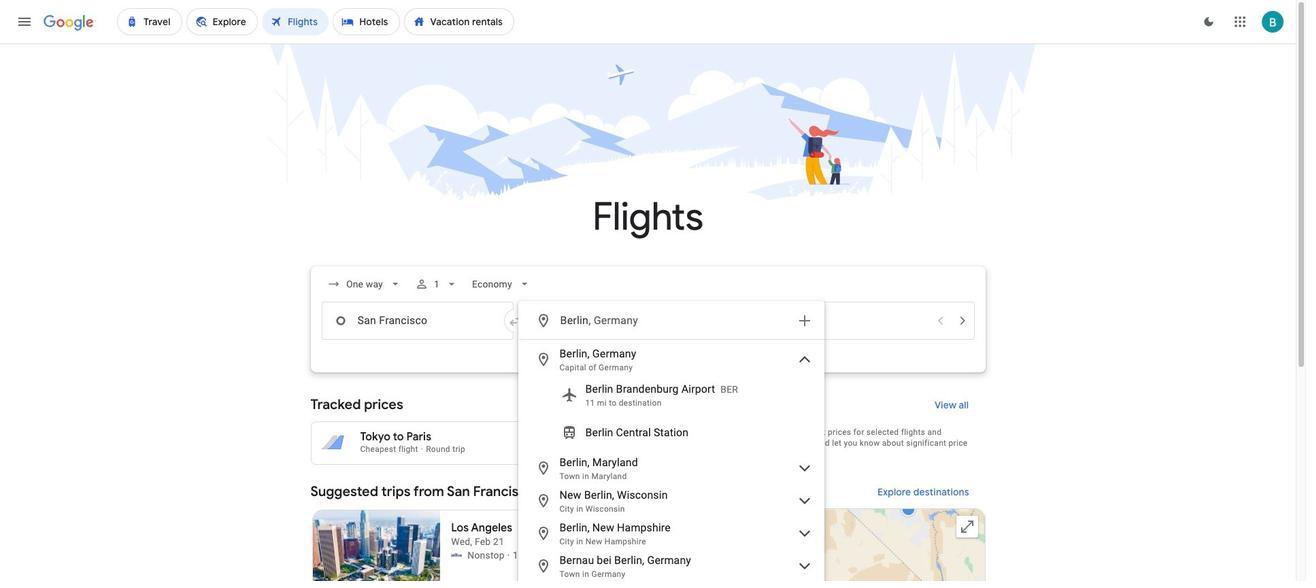 Task type: vqa. For each thing, say whether or not it's contained in the screenshot.
200 ft Button
no



Task type: locate. For each thing, give the bounding box(es) containing it.
change appearance image
[[1193, 5, 1226, 38]]

 image inside tracked prices region
[[421, 445, 423, 455]]

None field
[[322, 272, 407, 297], [467, 272, 537, 297], [322, 272, 407, 297], [467, 272, 537, 297]]

suggested trips from san francisco region
[[311, 476, 986, 582]]

Flight search field
[[300, 267, 997, 582]]

 image
[[421, 445, 423, 455]]

toggle nearby airports for new berlin, wisconsin image
[[797, 493, 813, 510]]

none text field inside flight search box
[[322, 302, 514, 340]]

Where else? text field
[[560, 305, 789, 338]]

new berlin, wisconsin option
[[519, 485, 824, 518]]

None text field
[[322, 302, 514, 340]]

berlin central station option
[[519, 415, 824, 453]]

destination, select multiple airports image
[[797, 313, 813, 329]]

 image
[[508, 549, 510, 563]]

list box
[[519, 340, 824, 582]]



Task type: describe. For each thing, give the bounding box(es) containing it.
tracked prices region
[[311, 389, 986, 466]]

berlin, maryland option
[[519, 453, 824, 485]]

toggle nearby airports for berlin, new hampshire image
[[797, 526, 813, 542]]

enter your destination dialog
[[518, 302, 825, 582]]

berlin brandenburg airport (ber) option
[[519, 376, 824, 415]]

46 US dollars text field
[[605, 581, 622, 582]]

berlin, germany option
[[519, 344, 824, 376]]

list box inside enter your destination dialog
[[519, 340, 824, 582]]

jetblue image
[[451, 551, 462, 562]]

main menu image
[[16, 14, 33, 30]]

toggle nearby airports for berlin, germany image
[[797, 352, 813, 368]]

berlin, new hampshire option
[[519, 518, 824, 551]]

toggle nearby airports for berlin, maryland image
[[797, 461, 813, 477]]

 image inside suggested trips from san francisco region
[[508, 549, 510, 563]]

Departure text field
[[754, 303, 929, 340]]

toggle nearby airports for bernau bei berlin, germany image
[[797, 559, 813, 575]]

777 US dollars text field
[[607, 431, 631, 444]]

bernau bei berlin, germany option
[[519, 551, 824, 582]]



